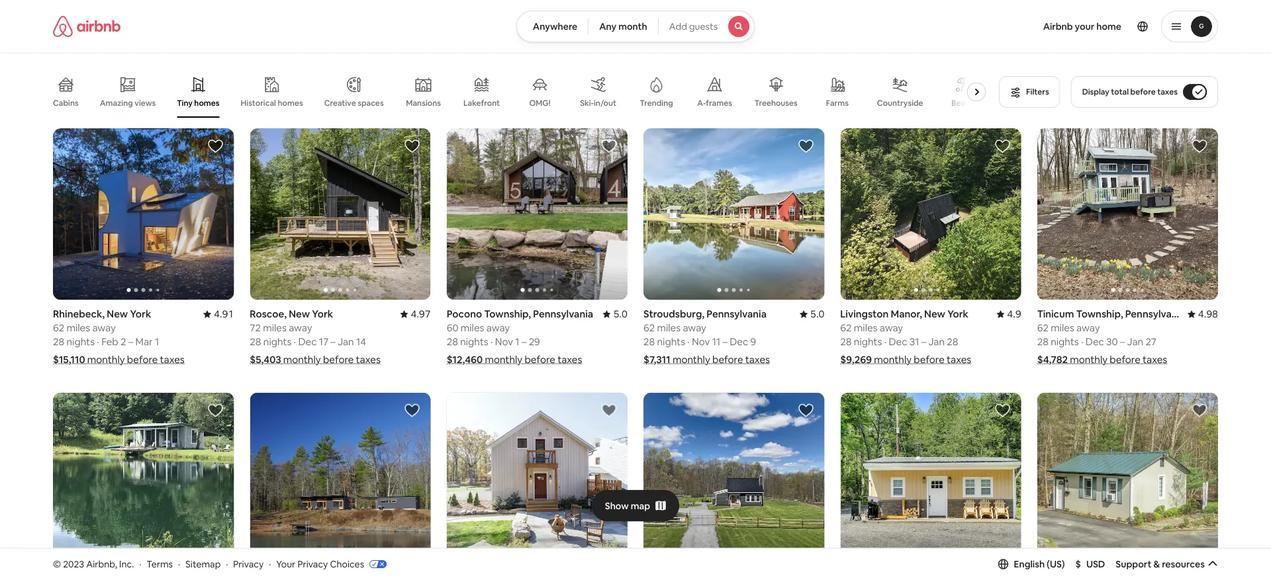 Task type: describe. For each thing, give the bounding box(es) containing it.
mansions
[[406, 98, 441, 108]]

– inside rhinebeck, new york 62 miles away 28 nights · feb 2 – mar 1 $15,110 monthly before taxes
[[128, 336, 133, 349]]

miles inside rhinebeck, new york 62 miles away 28 nights · feb 2 – mar 1 $15,110 monthly before taxes
[[67, 322, 90, 335]]

· inside roscoe, new york 72 miles away 28 nights · dec 17 – jan 14 $5,403 monthly before taxes
[[294, 336, 296, 349]]

· inside 62 miles away 28 nights · dec 30 – jan 27 $4,782 monthly before taxes
[[1081, 336, 1083, 349]]

filters button
[[999, 76, 1060, 108]]

trending
[[640, 98, 673, 108]]

$ usd
[[1076, 559, 1105, 571]]

4.98
[[1198, 308, 1218, 321]]

4.97
[[411, 308, 431, 321]]

choices
[[330, 558, 364, 570]]

9
[[750, 336, 756, 349]]

total
[[1111, 87, 1129, 97]]

taxes inside rhinebeck, new york 62 miles away 28 nights · feb 2 – mar 1 $15,110 monthly before taxes
[[160, 354, 185, 367]]

0 horizontal spatial add to wishlist: rhinebeck, new york image
[[207, 138, 223, 154]]

nov inside pocono township, pennsylvania 60 miles away 28 nights · nov 1 – 29 $12,460 monthly before taxes
[[495, 336, 513, 349]]

nights inside 62 miles away 28 nights · dec 30 – jan 27 $4,782 monthly before taxes
[[1051, 336, 1079, 349]]

taxes inside button
[[1157, 87, 1178, 97]]

30
[[1106, 336, 1118, 349]]

treehouses
[[754, 98, 798, 108]]

nights inside 'livingston manor, new york 62 miles away 28 nights · dec 31 – jan 28 $9,269 monthly before taxes'
[[854, 336, 882, 349]]

before inside roscoe, new york 72 miles away 28 nights · dec 17 – jan 14 $5,403 monthly before taxes
[[323, 354, 354, 367]]

beach
[[951, 98, 974, 108]]

group containing amazing views
[[53, 66, 991, 118]]

resources
[[1162, 559, 1205, 571]]

month
[[618, 21, 647, 32]]

5.0 for pocono township, pennsylvania 60 miles away 28 nights · nov 1 – 29 $12,460 monthly before taxes
[[613, 308, 628, 321]]

historical
[[241, 98, 276, 108]]

any month button
[[588, 11, 659, 42]]

72
[[250, 322, 261, 335]]

11
[[712, 336, 720, 349]]

62 inside 'livingston manor, new york 62 miles away 28 nights · dec 31 – jan 28 $9,269 monthly before taxes'
[[840, 322, 852, 335]]

· left the "privacy" link
[[226, 558, 228, 570]]

pocono township, pennsylvania 60 miles away 28 nights · nov 1 – 29 $12,460 monthly before taxes
[[447, 308, 593, 367]]

60
[[447, 322, 458, 335]]

township,
[[484, 308, 531, 321]]

guests
[[689, 21, 718, 32]]

jan inside 62 miles away 28 nights · dec 30 – jan 27 $4,782 monthly before taxes
[[1127, 336, 1143, 349]]

homes for tiny homes
[[194, 98, 219, 108]]

nights inside "stroudsburg, pennsylvania 62 miles away 28 nights · nov 11 – dec 9 $7,311 monthly before taxes"
[[657, 336, 685, 349]]

usd
[[1086, 559, 1105, 571]]

airbnb,
[[86, 558, 117, 570]]

sitemap
[[185, 558, 221, 570]]

4.91
[[214, 308, 234, 321]]

$4,782
[[1037, 354, 1068, 367]]

taxes inside roscoe, new york 72 miles away 28 nights · dec 17 – jan 14 $5,403 monthly before taxes
[[356, 354, 381, 367]]

taxes inside pocono township, pennsylvania 60 miles away 28 nights · nov 1 – 29 $12,460 monthly before taxes
[[558, 354, 582, 367]]

livingston manor, new york 62 miles away 28 nights · dec 31 – jan 28 $9,269 monthly before taxes
[[840, 308, 971, 367]]

stroudsburg, pennsylvania 62 miles away 28 nights · nov 11 – dec 9 $7,311 monthly before taxes
[[643, 308, 770, 367]]

· inside "stroudsburg, pennsylvania 62 miles away 28 nights · nov 11 – dec 9 $7,311 monthly before taxes"
[[687, 336, 690, 349]]

anywhere
[[533, 21, 577, 32]]

$15,110
[[53, 354, 85, 367]]

sitemap link
[[185, 558, 221, 570]]

· right terms link
[[178, 558, 180, 570]]

monthly inside 62 miles away 28 nights · dec 30 – jan 27 $4,782 monthly before taxes
[[1070, 354, 1108, 367]]

monthly inside pocono township, pennsylvania 60 miles away 28 nights · nov 1 – 29 $12,460 monthly before taxes
[[485, 354, 522, 367]]

add
[[669, 21, 687, 32]]

map
[[631, 500, 650, 512]]

terms
[[147, 558, 173, 570]]

ski-in/out
[[580, 98, 616, 108]]

© 2023 airbnb, inc. ·
[[53, 558, 141, 570]]

manor,
[[891, 308, 922, 321]]

spaces
[[358, 98, 384, 108]]

taxes inside 62 miles away 28 nights · dec 30 – jan 27 $4,782 monthly before taxes
[[1143, 354, 1167, 367]]

lakefront
[[463, 98, 500, 108]]

31
[[909, 336, 919, 349]]

away inside 'livingston manor, new york 62 miles away 28 nights · dec 31 – jan 28 $9,269 monthly before taxes'
[[880, 322, 903, 335]]

amazing
[[100, 98, 133, 108]]

$12,460
[[447, 354, 483, 367]]

nov inside "stroudsburg, pennsylvania 62 miles away 28 nights · nov 11 – dec 9 $7,311 monthly before taxes"
[[692, 336, 710, 349]]

$
[[1076, 559, 1081, 571]]

support & resources button
[[1116, 559, 1218, 571]]

· inside 'livingston manor, new york 62 miles away 28 nights · dec 31 – jan 28 $9,269 monthly before taxes'
[[884, 336, 887, 349]]

york for rhinebeck, new york
[[130, 308, 151, 321]]

5.0 out of 5 average rating image for stroudsburg, pennsylvania 62 miles away 28 nights · nov 11 – dec 9 $7,311 monthly before taxes
[[800, 308, 824, 321]]

4.9
[[1007, 308, 1021, 321]]

before inside button
[[1130, 87, 1156, 97]]

nights inside pocono township, pennsylvania 60 miles away 28 nights · nov 1 – 29 $12,460 monthly before taxes
[[460, 336, 488, 349]]

creative spaces
[[324, 98, 384, 108]]

5.0 for stroudsburg, pennsylvania 62 miles away 28 nights · nov 11 – dec 9 $7,311 monthly before taxes
[[810, 308, 824, 321]]

27
[[1146, 336, 1156, 349]]

airbnb your home link
[[1035, 13, 1129, 40]]

tiny homes
[[177, 98, 219, 108]]

mar
[[135, 336, 153, 349]]

miles inside "stroudsburg, pennsylvania 62 miles away 28 nights · nov 11 – dec 9 $7,311 monthly before taxes"
[[657, 322, 681, 335]]

privacy inside the 'your privacy choices' link
[[298, 558, 328, 570]]

©
[[53, 558, 61, 570]]

add to wishlist: livingston manor, new york image
[[995, 138, 1011, 154]]

taxes inside "stroudsburg, pennsylvania 62 miles away 28 nights · nov 11 – dec 9 $7,311 monthly before taxes"
[[745, 354, 770, 367]]

frames
[[706, 98, 732, 108]]

1 inside rhinebeck, new york 62 miles away 28 nights · feb 2 – mar 1 $15,110 monthly before taxes
[[155, 336, 159, 349]]

your
[[276, 558, 295, 570]]

away inside 62 miles away 28 nights · dec 30 – jan 27 $4,782 monthly before taxes
[[1077, 322, 1100, 335]]

creative
[[324, 98, 356, 108]]

6 28 from the left
[[947, 336, 958, 349]]

stroudsburg,
[[643, 308, 704, 321]]

airbnb
[[1043, 21, 1073, 32]]

support
[[1116, 559, 1152, 571]]

anywhere button
[[516, 11, 589, 42]]

pennsylvania inside "stroudsburg, pennsylvania 62 miles away 28 nights · nov 11 – dec 9 $7,311 monthly before taxes"
[[707, 308, 767, 321]]

$9,269
[[840, 354, 872, 367]]

display total before taxes button
[[1071, 76, 1218, 108]]

62 inside "stroudsburg, pennsylvania 62 miles away 28 nights · nov 11 – dec 9 $7,311 monthly before taxes"
[[643, 322, 655, 335]]

29
[[529, 336, 540, 349]]

monthly inside rhinebeck, new york 62 miles away 28 nights · feb 2 – mar 1 $15,110 monthly before taxes
[[87, 354, 125, 367]]



Task type: locate. For each thing, give the bounding box(es) containing it.
add guests button
[[658, 11, 755, 42]]

dec left 9
[[730, 336, 748, 349]]

monthly inside 'livingston manor, new york 62 miles away 28 nights · dec 31 – jan 28 $9,269 monthly before taxes'
[[874, 354, 912, 367]]

4.91 out of 5 average rating image
[[203, 308, 234, 321]]

6 away from the left
[[1077, 322, 1100, 335]]

nights up $7,311
[[657, 336, 685, 349]]

before down 29
[[525, 354, 555, 367]]

4 – from the left
[[522, 336, 527, 349]]

monthly down "17"
[[283, 354, 321, 367]]

5 – from the left
[[921, 336, 926, 349]]

4 miles from the left
[[461, 322, 484, 335]]

28 down 60 at the left of page
[[447, 336, 458, 349]]

2 5.0 from the left
[[613, 308, 628, 321]]

york
[[130, 308, 151, 321], [312, 308, 333, 321], [947, 308, 969, 321]]

pennsylvania up 29
[[533, 308, 593, 321]]

dec inside 'livingston manor, new york 62 miles away 28 nights · dec 31 – jan 28 $9,269 monthly before taxes'
[[889, 336, 907, 349]]

1 horizontal spatial add to wishlist: rhinebeck, new york image
[[1192, 403, 1208, 419]]

show
[[605, 500, 629, 512]]

2 miles from the left
[[657, 322, 681, 335]]

miles down 'roscoe,'
[[263, 322, 287, 335]]

– inside 'livingston manor, new york 62 miles away 28 nights · dec 31 – jan 28 $9,269 monthly before taxes'
[[921, 336, 926, 349]]

monthly right the $12,460
[[485, 354, 522, 367]]

nights up $4,782
[[1051, 336, 1079, 349]]

ski-
[[580, 98, 594, 108]]

dec left 30 at the bottom of the page
[[1086, 336, 1104, 349]]

display total before taxes
[[1082, 87, 1178, 97]]

3 miles from the left
[[263, 322, 287, 335]]

1 horizontal spatial 1
[[515, 336, 519, 349]]

york inside 'livingston manor, new york 62 miles away 28 nights · dec 31 – jan 28 $9,269 monthly before taxes'
[[947, 308, 969, 321]]

· left 11
[[687, 336, 690, 349]]

– right 31
[[921, 336, 926, 349]]

1 horizontal spatial 5.0
[[810, 308, 824, 321]]

28 inside 62 miles away 28 nights · dec 30 – jan 27 $4,782 monthly before taxes
[[1037, 336, 1049, 349]]

nights up $15,110
[[67, 336, 95, 349]]

4.97 out of 5 average rating image
[[400, 308, 431, 321]]

miles down livingston
[[854, 322, 878, 335]]

4 away from the left
[[486, 322, 510, 335]]

jan
[[338, 336, 354, 349], [928, 336, 945, 349], [1127, 336, 1143, 349]]

add to wishlist: callicoon, new york image
[[207, 403, 223, 419]]

5.0
[[810, 308, 824, 321], [613, 308, 628, 321]]

jan left 27
[[1127, 336, 1143, 349]]

support & resources
[[1116, 559, 1205, 571]]

28 inside pocono township, pennsylvania 60 miles away 28 nights · nov 1 – 29 $12,460 monthly before taxes
[[447, 336, 458, 349]]

5 away from the left
[[880, 322, 903, 335]]

2 62 from the left
[[643, 322, 655, 335]]

3 – from the left
[[331, 336, 336, 349]]

2 – from the left
[[723, 336, 728, 349]]

2023
[[63, 558, 84, 570]]

· left your
[[269, 558, 271, 570]]

monthly inside roscoe, new york 72 miles away 28 nights · dec 17 – jan 14 $5,403 monthly before taxes
[[283, 354, 321, 367]]

nights inside rhinebeck, new york 62 miles away 28 nights · feb 2 – mar 1 $15,110 monthly before taxes
[[67, 336, 95, 349]]

jan right 31
[[928, 336, 945, 349]]

4 nights from the left
[[460, 336, 488, 349]]

62 down livingston
[[840, 322, 852, 335]]

4 dec from the left
[[1086, 336, 1104, 349]]

nights up $9,269 at the right of the page
[[854, 336, 882, 349]]

5.0 out of 5 average rating image for pocono township, pennsylvania 60 miles away 28 nights · nov 1 – 29 $12,460 monthly before taxes
[[603, 308, 628, 321]]

2 horizontal spatial york
[[947, 308, 969, 321]]

roscoe, new york 72 miles away 28 nights · dec 17 – jan 14 $5,403 monthly before taxes
[[250, 308, 381, 367]]

dec left "17"
[[298, 336, 317, 349]]

14
[[356, 336, 366, 349]]

6 – from the left
[[1120, 336, 1125, 349]]

dec inside 62 miles away 28 nights · dec 30 – jan 27 $4,782 monthly before taxes
[[1086, 336, 1104, 349]]

homes right tiny
[[194, 98, 219, 108]]

· inside pocono township, pennsylvania 60 miles away 28 nights · nov 1 – 29 $12,460 monthly before taxes
[[491, 336, 493, 349]]

terms · sitemap · privacy
[[147, 558, 264, 570]]

28 up $7,311
[[643, 336, 655, 349]]

2 horizontal spatial new
[[924, 308, 945, 321]]

– right "17"
[[331, 336, 336, 349]]

miles
[[67, 322, 90, 335], [657, 322, 681, 335], [263, 322, 287, 335], [461, 322, 484, 335], [854, 322, 878, 335], [1051, 322, 1074, 335]]

new inside 'livingston manor, new york 62 miles away 28 nights · dec 31 – jan 28 $9,269 monthly before taxes'
[[924, 308, 945, 321]]

homes
[[278, 98, 303, 108], [194, 98, 219, 108]]

add to wishlist: narrowsburg, new york image
[[798, 403, 814, 419]]

3 62 from the left
[[840, 322, 852, 335]]

2 york from the left
[[312, 308, 333, 321]]

profile element
[[771, 0, 1218, 53]]

62 inside rhinebeck, new york 62 miles away 28 nights · feb 2 – mar 1 $15,110 monthly before taxes
[[53, 322, 64, 335]]

add to wishlist: kerhonkson, new york image
[[404, 403, 420, 419]]

– inside "stroudsburg, pennsylvania 62 miles away 28 nights · nov 11 – dec 9 $7,311 monthly before taxes"
[[723, 336, 728, 349]]

before inside 'livingston manor, new york 62 miles away 28 nights · dec 31 – jan 28 $9,269 monthly before taxes'
[[914, 354, 945, 367]]

1 dec from the left
[[730, 336, 748, 349]]

1 monthly from the left
[[87, 354, 125, 367]]

1 horizontal spatial homes
[[278, 98, 303, 108]]

28 up $9,269 at the right of the page
[[840, 336, 852, 349]]

1 horizontal spatial york
[[312, 308, 333, 321]]

nov down the township,
[[495, 336, 513, 349]]

28 up $4,782
[[1037, 336, 1049, 349]]

show map button
[[592, 490, 679, 522]]

show map
[[605, 500, 650, 512]]

away inside "stroudsburg, pennsylvania 62 miles away 28 nights · nov 11 – dec 9 $7,311 monthly before taxes"
[[683, 322, 706, 335]]

1 horizontal spatial jan
[[928, 336, 945, 349]]

before inside "stroudsburg, pennsylvania 62 miles away 28 nights · nov 11 – dec 9 $7,311 monthly before taxes"
[[712, 354, 743, 367]]

add to wishlist: roscoe, new york image
[[404, 138, 420, 154]]

privacy right your
[[298, 558, 328, 570]]

6 nights from the left
[[1051, 336, 1079, 349]]

5 miles from the left
[[854, 322, 878, 335]]

0 horizontal spatial new
[[107, 308, 128, 321]]

6 monthly from the left
[[1070, 354, 1108, 367]]

4 62 from the left
[[1037, 322, 1049, 335]]

jan left 14
[[338, 336, 354, 349]]

inc.
[[119, 558, 134, 570]]

add to wishlist: rhinebeck, new york image
[[207, 138, 223, 154], [1192, 403, 1208, 419]]

york left 4.9 out of 5 average rating image
[[947, 308, 969, 321]]

2 horizontal spatial jan
[[1127, 336, 1143, 349]]

6 miles from the left
[[1051, 322, 1074, 335]]

3 nights from the left
[[263, 336, 292, 349]]

3 jan from the left
[[1127, 336, 1143, 349]]

0 horizontal spatial homes
[[194, 98, 219, 108]]

york for roscoe, new york
[[312, 308, 333, 321]]

1 nov from the left
[[692, 336, 710, 349]]

english (us)
[[1014, 559, 1065, 571]]

5 nights from the left
[[854, 336, 882, 349]]

1 away from the left
[[92, 322, 116, 335]]

miles up $4,782
[[1051, 322, 1074, 335]]

miles inside 62 miles away 28 nights · dec 30 – jan 27 $4,782 monthly before taxes
[[1051, 322, 1074, 335]]

5.0 out of 5 average rating image left livingston
[[800, 308, 824, 321]]

away inside pocono township, pennsylvania 60 miles away 28 nights · nov 1 – 29 $12,460 monthly before taxes
[[486, 322, 510, 335]]

before down 11
[[712, 354, 743, 367]]

28 up $15,110
[[53, 336, 64, 349]]

add to wishlist: east stroudsburg, pennsylvania image
[[995, 403, 1011, 419]]

1 horizontal spatial 5.0 out of 5 average rating image
[[800, 308, 824, 321]]

· left feb
[[97, 336, 99, 349]]

pocono
[[447, 308, 482, 321]]

miles down stroudsburg,
[[657, 322, 681, 335]]

2 28 from the left
[[643, 336, 655, 349]]

dec left 31
[[889, 336, 907, 349]]

2 jan from the left
[[928, 336, 945, 349]]

before down 30 at the bottom of the page
[[1110, 354, 1141, 367]]

dec inside "stroudsburg, pennsylvania 62 miles away 28 nights · nov 11 – dec 9 $7,311 monthly before taxes"
[[730, 336, 748, 349]]

28 inside "stroudsburg, pennsylvania 62 miles away 28 nights · nov 11 – dec 9 $7,311 monthly before taxes"
[[643, 336, 655, 349]]

– left 29
[[522, 336, 527, 349]]

views
[[135, 98, 156, 108]]

roscoe,
[[250, 308, 287, 321]]

add to wishlist: new paltz, new york image
[[601, 403, 617, 419]]

– right 11
[[723, 336, 728, 349]]

group
[[53, 66, 991, 118], [53, 128, 234, 300], [250, 128, 431, 300], [447, 128, 628, 300], [643, 128, 824, 300], [840, 128, 1021, 300], [1037, 128, 1218, 300], [53, 393, 234, 565], [250, 393, 431, 565], [447, 393, 628, 565], [643, 393, 824, 565], [840, 393, 1021, 565], [1037, 393, 1218, 565]]

1 inside pocono township, pennsylvania 60 miles away 28 nights · nov 1 – 29 $12,460 monthly before taxes
[[515, 336, 519, 349]]

1 28 from the left
[[53, 336, 64, 349]]

62 down stroudsburg,
[[643, 322, 655, 335]]

york inside rhinebeck, new york 62 miles away 28 nights · feb 2 – mar 1 $15,110 monthly before taxes
[[130, 308, 151, 321]]

miles inside roscoe, new york 72 miles away 28 nights · dec 17 – jan 14 $5,403 monthly before taxes
[[263, 322, 287, 335]]

· left 31
[[884, 336, 887, 349]]

york up "17"
[[312, 308, 333, 321]]

2 pennsylvania from the left
[[533, 308, 593, 321]]

homes right 'historical'
[[278, 98, 303, 108]]

1 pennsylvania from the left
[[707, 308, 767, 321]]

none search field containing anywhere
[[516, 11, 755, 42]]

2 monthly from the left
[[673, 354, 710, 367]]

historical homes
[[241, 98, 303, 108]]

1 left 29
[[515, 336, 519, 349]]

before down "17"
[[323, 354, 354, 367]]

monthly inside "stroudsburg, pennsylvania 62 miles away 28 nights · nov 11 – dec 9 $7,311 monthly before taxes"
[[673, 354, 710, 367]]

any
[[599, 21, 616, 32]]

away inside rhinebeck, new york 62 miles away 28 nights · feb 2 – mar 1 $15,110 monthly before taxes
[[92, 322, 116, 335]]

2 5.0 out of 5 average rating image from the left
[[603, 308, 628, 321]]

before right total
[[1130, 87, 1156, 97]]

new right manor,
[[924, 308, 945, 321]]

1 right mar
[[155, 336, 159, 349]]

1 new from the left
[[107, 308, 128, 321]]

4.9 out of 5 average rating image
[[997, 308, 1021, 321]]

new inside roscoe, new york 72 miles away 28 nights · dec 17 – jan 14 $5,403 monthly before taxes
[[289, 308, 310, 321]]

feb
[[101, 336, 118, 349]]

1 horizontal spatial new
[[289, 308, 310, 321]]

0 horizontal spatial 5.0
[[613, 308, 628, 321]]

2 new from the left
[[289, 308, 310, 321]]

3 monthly from the left
[[283, 354, 321, 367]]

miles down rhinebeck,
[[67, 322, 90, 335]]

28 inside roscoe, new york 72 miles away 28 nights · dec 17 – jan 14 $5,403 monthly before taxes
[[250, 336, 261, 349]]

before
[[1130, 87, 1156, 97], [127, 354, 158, 367], [712, 354, 743, 367], [323, 354, 354, 367], [525, 354, 555, 367], [914, 354, 945, 367], [1110, 354, 1141, 367]]

1 miles from the left
[[67, 322, 90, 335]]

– inside roscoe, new york 72 miles away 28 nights · dec 17 – jan 14 $5,403 monthly before taxes
[[331, 336, 336, 349]]

1 horizontal spatial privacy
[[298, 558, 328, 570]]

1 1 from the left
[[155, 336, 159, 349]]

nights inside roscoe, new york 72 miles away 28 nights · dec 17 – jan 14 $5,403 monthly before taxes
[[263, 336, 292, 349]]

york up mar
[[130, 308, 151, 321]]

4 monthly from the left
[[485, 354, 522, 367]]

1 5.0 from the left
[[810, 308, 824, 321]]

1 jan from the left
[[338, 336, 354, 349]]

new for 72 miles away
[[289, 308, 310, 321]]

62 inside 62 miles away 28 nights · dec 30 – jan 27 $4,782 monthly before taxes
[[1037, 322, 1049, 335]]

countryside
[[877, 98, 923, 108]]

farms
[[826, 98, 849, 108]]

5.0 out of 5 average rating image
[[800, 308, 824, 321], [603, 308, 628, 321]]

rhinebeck, new york 62 miles away 28 nights · feb 2 – mar 1 $15,110 monthly before taxes
[[53, 308, 185, 367]]

1 horizontal spatial nov
[[692, 336, 710, 349]]

omg!
[[529, 98, 551, 108]]

amazing views
[[100, 98, 156, 108]]

add to wishlist: tinicum township, pennsylvania image
[[1192, 138, 1208, 154]]

17
[[319, 336, 328, 349]]

new inside rhinebeck, new york 62 miles away 28 nights · feb 2 – mar 1 $15,110 monthly before taxes
[[107, 308, 128, 321]]

62 miles away 28 nights · dec 30 – jan 27 $4,782 monthly before taxes
[[1037, 322, 1167, 367]]

new
[[107, 308, 128, 321], [289, 308, 310, 321], [924, 308, 945, 321]]

3 28 from the left
[[250, 336, 261, 349]]

privacy link
[[233, 558, 264, 570]]

any month
[[599, 21, 647, 32]]

terms link
[[147, 558, 173, 570]]

before inside rhinebeck, new york 62 miles away 28 nights · feb 2 – mar 1 $15,110 monthly before taxes
[[127, 354, 158, 367]]

62 down rhinebeck,
[[53, 322, 64, 335]]

1 vertical spatial add to wishlist: rhinebeck, new york image
[[1192, 403, 1208, 419]]

28 inside rhinebeck, new york 62 miles away 28 nights · feb 2 – mar 1 $15,110 monthly before taxes
[[53, 336, 64, 349]]

1 – from the left
[[128, 336, 133, 349]]

tiny
[[177, 98, 193, 108]]

before down 31
[[914, 354, 945, 367]]

monthly down 31
[[874, 354, 912, 367]]

3 away from the left
[[289, 322, 312, 335]]

· down the township,
[[491, 336, 493, 349]]

new up 2
[[107, 308, 128, 321]]

away inside roscoe, new york 72 miles away 28 nights · dec 17 – jan 14 $5,403 monthly before taxes
[[289, 322, 312, 335]]

2 privacy from the left
[[298, 558, 328, 570]]

5.0 out of 5 average rating image left stroudsburg,
[[603, 308, 628, 321]]

0 horizontal spatial 1
[[155, 336, 159, 349]]

monthly right $7,311
[[673, 354, 710, 367]]

0 horizontal spatial privacy
[[233, 558, 264, 570]]

62 up $4,782
[[1037, 322, 1049, 335]]

1 5.0 out of 5 average rating image from the left
[[800, 308, 824, 321]]

privacy left your
[[233, 558, 264, 570]]

4.98 out of 5 average rating image
[[1188, 308, 1218, 321]]

4 28 from the left
[[447, 336, 458, 349]]

new for 62 miles away
[[107, 308, 128, 321]]

· right inc.
[[139, 558, 141, 570]]

0 horizontal spatial jan
[[338, 336, 354, 349]]

· inside rhinebeck, new york 62 miles away 28 nights · feb 2 – mar 1 $15,110 monthly before taxes
[[97, 336, 99, 349]]

– right 30 at the bottom of the page
[[1120, 336, 1125, 349]]

0 horizontal spatial york
[[130, 308, 151, 321]]

before down mar
[[127, 354, 158, 367]]

3 york from the left
[[947, 308, 969, 321]]

$7,311
[[643, 354, 670, 367]]

$5,403
[[250, 354, 281, 367]]

miles inside pocono township, pennsylvania 60 miles away 28 nights · nov 1 – 29 $12,460 monthly before taxes
[[461, 322, 484, 335]]

jan inside 'livingston manor, new york 62 miles away 28 nights · dec 31 – jan 28 $9,269 monthly before taxes'
[[928, 336, 945, 349]]

5 monthly from the left
[[874, 354, 912, 367]]

your privacy choices link
[[276, 558, 387, 571]]

in/out
[[594, 98, 616, 108]]

away
[[92, 322, 116, 335], [683, 322, 706, 335], [289, 322, 312, 335], [486, 322, 510, 335], [880, 322, 903, 335], [1077, 322, 1100, 335]]

dec inside roscoe, new york 72 miles away 28 nights · dec 17 – jan 14 $5,403 monthly before taxes
[[298, 336, 317, 349]]

add guests
[[669, 21, 718, 32]]

0 horizontal spatial nov
[[495, 336, 513, 349]]

rhinebeck,
[[53, 308, 105, 321]]

2 nov from the left
[[495, 336, 513, 349]]

3 dec from the left
[[889, 336, 907, 349]]

add to wishlist: stroudsburg, pennsylvania image
[[798, 138, 814, 154]]

homes for historical homes
[[278, 98, 303, 108]]

2 1 from the left
[[515, 336, 519, 349]]

1 privacy from the left
[[233, 558, 264, 570]]

livingston
[[840, 308, 889, 321]]

1 horizontal spatial pennsylvania
[[707, 308, 767, 321]]

None search field
[[516, 11, 755, 42]]

5 28 from the left
[[840, 336, 852, 349]]

3 new from the left
[[924, 308, 945, 321]]

2 dec from the left
[[298, 336, 317, 349]]

2
[[120, 336, 126, 349]]

0 horizontal spatial pennsylvania
[[533, 308, 593, 321]]

add to wishlist: pocono township, pennsylvania image
[[601, 138, 617, 154]]

english
[[1014, 559, 1045, 571]]

new right 'roscoe,'
[[289, 308, 310, 321]]

5.0 left stroudsburg,
[[613, 308, 628, 321]]

miles down pocono
[[461, 322, 484, 335]]

taxes
[[1157, 87, 1178, 97], [160, 354, 185, 367], [745, 354, 770, 367], [356, 354, 381, 367], [558, 354, 582, 367], [947, 354, 971, 367], [1143, 354, 1167, 367]]

nov
[[692, 336, 710, 349], [495, 336, 513, 349]]

before inside pocono township, pennsylvania 60 miles away 28 nights · nov 1 – 29 $12,460 monthly before taxes
[[525, 354, 555, 367]]

your
[[1075, 21, 1095, 32]]

– inside 62 miles away 28 nights · dec 30 – jan 27 $4,782 monthly before taxes
[[1120, 336, 1125, 349]]

a-
[[697, 98, 706, 108]]

2 away from the left
[[683, 322, 706, 335]]

62
[[53, 322, 64, 335], [643, 322, 655, 335], [840, 322, 852, 335], [1037, 322, 1049, 335]]

1 york from the left
[[130, 308, 151, 321]]

monthly down feb
[[87, 354, 125, 367]]

· left 30 at the bottom of the page
[[1081, 336, 1083, 349]]

1 nights from the left
[[67, 336, 95, 349]]

1 62 from the left
[[53, 322, 64, 335]]

(us)
[[1047, 559, 1065, 571]]

– inside pocono township, pennsylvania 60 miles away 28 nights · nov 1 – 29 $12,460 monthly before taxes
[[522, 336, 527, 349]]

0 horizontal spatial 5.0 out of 5 average rating image
[[603, 308, 628, 321]]

–
[[128, 336, 133, 349], [723, 336, 728, 349], [331, 336, 336, 349], [522, 336, 527, 349], [921, 336, 926, 349], [1120, 336, 1125, 349]]

privacy
[[233, 558, 264, 570], [298, 558, 328, 570]]

5.0 left livingston
[[810, 308, 824, 321]]

nov left 11
[[692, 336, 710, 349]]

pennsylvania up 9
[[707, 308, 767, 321]]

miles inside 'livingston manor, new york 62 miles away 28 nights · dec 31 – jan 28 $9,269 monthly before taxes'
[[854, 322, 878, 335]]

york inside roscoe, new york 72 miles away 28 nights · dec 17 – jan 14 $5,403 monthly before taxes
[[312, 308, 333, 321]]

28 right 31
[[947, 336, 958, 349]]

cabins
[[53, 98, 79, 108]]

– right 2
[[128, 336, 133, 349]]

a-frames
[[697, 98, 732, 108]]

jan inside roscoe, new york 72 miles away 28 nights · dec 17 – jan 14 $5,403 monthly before taxes
[[338, 336, 354, 349]]

monthly down 30 at the bottom of the page
[[1070, 354, 1108, 367]]

· left "17"
[[294, 336, 296, 349]]

nights up the $5,403
[[263, 336, 292, 349]]

before inside 62 miles away 28 nights · dec 30 – jan 27 $4,782 monthly before taxes
[[1110, 354, 1141, 367]]

7 28 from the left
[[1037, 336, 1049, 349]]

28 down 72
[[250, 336, 261, 349]]

taxes inside 'livingston manor, new york 62 miles away 28 nights · dec 31 – jan 28 $9,269 monthly before taxes'
[[947, 354, 971, 367]]

0 vertical spatial add to wishlist: rhinebeck, new york image
[[207, 138, 223, 154]]

nights up the $12,460
[[460, 336, 488, 349]]

2 nights from the left
[[657, 336, 685, 349]]

your privacy choices
[[276, 558, 364, 570]]

pennsylvania inside pocono township, pennsylvania 60 miles away 28 nights · nov 1 – 29 $12,460 monthly before taxes
[[533, 308, 593, 321]]

english (us) button
[[998, 559, 1065, 571]]

pennsylvania
[[707, 308, 767, 321], [533, 308, 593, 321]]



Task type: vqa. For each thing, say whether or not it's contained in the screenshot.


